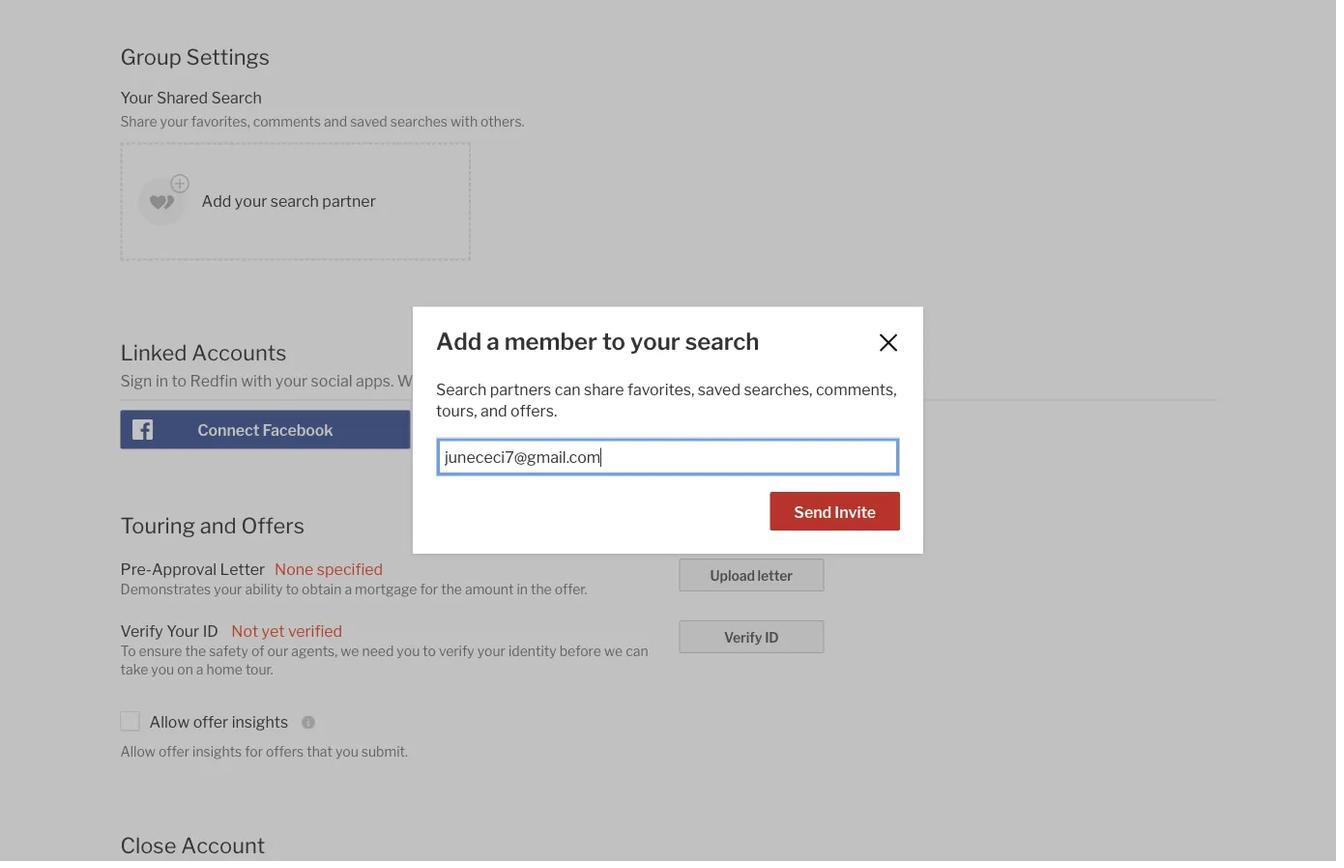 Task type: vqa. For each thing, say whether or not it's contained in the screenshot.
A inside the Pre-Approval Letter None specified Demonstrates your ability to obtain a mortgage for the amount in the offer.
yes



Task type: describe. For each thing, give the bounding box(es) containing it.
connect facebook button
[[120, 411, 410, 450]]

amount
[[465, 581, 514, 598]]

on inside the linked accounts sign in to redfin with your social apps. we never post anything on your behalf.
[[571, 372, 589, 391]]

add a member to your search dialog
[[413, 307, 923, 554]]

offers
[[266, 745, 304, 761]]

close account
[[120, 833, 265, 859]]

search inside "dialog"
[[685, 328, 760, 356]]

group settings
[[120, 44, 270, 70]]

verified
[[288, 622, 342, 641]]

specified
[[317, 560, 383, 579]]

add for add your search partner
[[202, 192, 231, 211]]

ensure
[[139, 644, 182, 660]]

pre-approval letter none specified demonstrates your ability to obtain a mortgage for the amount in the offer.
[[120, 560, 587, 598]]

tours,
[[436, 402, 477, 421]]

offers
[[241, 513, 305, 539]]

searches,
[[744, 381, 813, 400]]

search partners can share favorites, saved searches, comments, tours, and offers.
[[436, 381, 897, 421]]

sign
[[120, 372, 152, 391]]

facebook
[[263, 422, 333, 440]]

take
[[120, 662, 148, 679]]

letter
[[758, 568, 793, 585]]

unlink google
[[520, 422, 621, 440]]

to inside pre-approval letter none specified demonstrates your ability to obtain a mortgage for the amount in the offer.
[[286, 581, 299, 598]]

your inside pre-approval letter none specified demonstrates your ability to obtain a mortgage for the amount in the offer.
[[214, 581, 242, 598]]

social
[[311, 372, 352, 391]]

share
[[584, 381, 624, 400]]

not
[[231, 622, 258, 641]]

comments
[[253, 114, 321, 130]]

approval
[[152, 560, 217, 579]]

and inside 'search partners can share favorites, saved searches, comments, tours, and offers.'
[[481, 402, 507, 421]]

your left social
[[275, 372, 308, 391]]

upload letter button
[[679, 559, 824, 592]]

and inside "your shared search share your favorites, comments and saved searches with others."
[[324, 114, 347, 130]]

saved inside "your shared search share your favorites, comments and saved searches with others."
[[350, 114, 387, 130]]

unlink
[[520, 422, 566, 440]]

1 horizontal spatial the
[[441, 581, 462, 598]]

offer for allow offer insights for offers that you submit.
[[159, 745, 190, 761]]

send
[[794, 503, 832, 522]]

the inside to ensure the safety of our agents, we need you to verify your identity before we can take you on a home tour.
[[185, 644, 206, 660]]

linked accounts sign in to redfin with your social apps. we never post anything on your behalf.
[[120, 340, 676, 391]]

verify your id
[[120, 622, 218, 641]]

id inside verify id button
[[765, 630, 779, 647]]

with inside the linked accounts sign in to redfin with your social apps. we never post anything on your behalf.
[[241, 372, 272, 391]]

allow offer insights for offers that you submit.
[[120, 745, 408, 761]]

google
[[569, 422, 621, 440]]

for inside pre-approval letter none specified demonstrates your ability to obtain a mortgage for the amount in the offer.
[[420, 581, 438, 598]]

home
[[206, 662, 243, 679]]

add a member to your search element
[[436, 328, 853, 356]]

of
[[251, 644, 264, 660]]

member
[[504, 328, 598, 356]]

your shared search share your favorites, comments and saved searches with others.
[[120, 89, 525, 130]]

a inside "dialog"
[[487, 328, 500, 356]]

behalf.
[[628, 372, 676, 391]]

before
[[560, 644, 601, 660]]

add your search partner
[[202, 192, 376, 211]]

Enter your search partner's email text field
[[445, 448, 892, 467]]

can inside to ensure the safety of our agents, we need you to verify your identity before we can take you on a home tour.
[[626, 644, 648, 660]]

pre-
[[120, 560, 152, 579]]

1 vertical spatial you
[[151, 662, 174, 679]]

submit.
[[361, 745, 408, 761]]

verify for verify id
[[724, 630, 762, 647]]

verify id
[[724, 630, 779, 647]]

your down add a member to your search
[[592, 372, 625, 391]]

search inside 'search partners can share favorites, saved searches, comments, tours, and offers.'
[[436, 381, 487, 400]]

upload letter
[[710, 568, 793, 585]]

redfin
[[190, 372, 238, 391]]

verify
[[439, 644, 474, 660]]

ability
[[245, 581, 283, 598]]

saved inside 'search partners can share favorites, saved searches, comments, tours, and offers.'
[[698, 381, 741, 400]]

a inside pre-approval letter none specified demonstrates your ability to obtain a mortgage for the amount in the offer.
[[345, 581, 352, 598]]

never
[[425, 372, 466, 391]]

agents,
[[291, 644, 338, 660]]

that
[[307, 745, 333, 761]]

our
[[267, 644, 288, 660]]

safety
[[209, 644, 248, 660]]

in inside the linked accounts sign in to redfin with your social apps. we never post anything on your behalf.
[[156, 372, 168, 391]]

add for add a member to your search
[[436, 328, 482, 356]]

2 horizontal spatial the
[[531, 581, 552, 598]]

to ensure the safety of our agents, we need you to verify your identity before we can take you on a home tour.
[[120, 644, 648, 679]]

connect
[[197, 422, 259, 440]]

verify for verify your id
[[120, 622, 163, 641]]

your inside "your shared search share your favorites, comments and saved searches with others."
[[160, 114, 188, 130]]

upload
[[710, 568, 755, 585]]

mortgage
[[355, 581, 417, 598]]

touring
[[120, 513, 195, 539]]

linked
[[120, 340, 187, 366]]



Task type: locate. For each thing, give the bounding box(es) containing it.
in right amount
[[517, 581, 528, 598]]

1 vertical spatial on
[[177, 662, 193, 679]]

a left home
[[196, 662, 204, 679]]

1 horizontal spatial offer
[[193, 714, 228, 732]]

1 horizontal spatial search
[[685, 328, 760, 356]]

settings
[[186, 44, 270, 70]]

0 vertical spatial insights
[[232, 714, 288, 732]]

1 horizontal spatial you
[[335, 745, 359, 761]]

1 vertical spatial allow
[[120, 745, 156, 761]]

1 vertical spatial search
[[436, 381, 487, 400]]

2 horizontal spatial a
[[487, 328, 500, 356]]

0 vertical spatial saved
[[350, 114, 387, 130]]

your down comments at the left
[[235, 192, 267, 211]]

add inside "dialog"
[[436, 328, 482, 356]]

on down ensure
[[177, 662, 193, 679]]

search down settings at the left
[[211, 89, 262, 107]]

insights
[[232, 714, 288, 732], [192, 745, 242, 761]]

1 vertical spatial search
[[685, 328, 760, 356]]

0 horizontal spatial in
[[156, 372, 168, 391]]

1 horizontal spatial and
[[324, 114, 347, 130]]

0 horizontal spatial your
[[120, 89, 153, 107]]

none
[[275, 560, 314, 579]]

invite
[[835, 503, 876, 522]]

shared
[[157, 89, 208, 107]]

0 horizontal spatial can
[[555, 381, 581, 400]]

0 vertical spatial for
[[420, 581, 438, 598]]

your
[[120, 89, 153, 107], [166, 622, 199, 641]]

and up letter
[[200, 513, 237, 539]]

letter
[[220, 560, 265, 579]]

search
[[211, 89, 262, 107], [436, 381, 487, 400]]

0 vertical spatial can
[[555, 381, 581, 400]]

0 vertical spatial on
[[571, 372, 589, 391]]

2 we from the left
[[604, 644, 623, 660]]

0 vertical spatial add
[[202, 192, 231, 211]]

0 horizontal spatial you
[[151, 662, 174, 679]]

0 vertical spatial favorites,
[[191, 114, 250, 130]]

allow for allow offer insights for offers that you submit.
[[120, 745, 156, 761]]

unlink google button
[[426, 411, 716, 450]]

0 horizontal spatial on
[[177, 662, 193, 679]]

post
[[469, 372, 501, 391]]

verify inside button
[[724, 630, 762, 647]]

and right comments at the left
[[324, 114, 347, 130]]

saved left searches at the top left
[[350, 114, 387, 130]]

offer for allow offer insights
[[193, 714, 228, 732]]

1 horizontal spatial can
[[626, 644, 648, 660]]

0 horizontal spatial with
[[241, 372, 272, 391]]

0 vertical spatial with
[[451, 114, 478, 130]]

verify id button
[[679, 621, 824, 654]]

your up ensure
[[166, 622, 199, 641]]

verify
[[120, 622, 163, 641], [724, 630, 762, 647]]

1 vertical spatial for
[[245, 745, 263, 761]]

0 vertical spatial your
[[120, 89, 153, 107]]

1 horizontal spatial on
[[571, 372, 589, 391]]

offer
[[193, 714, 228, 732], [159, 745, 190, 761]]

0 vertical spatial and
[[324, 114, 347, 130]]

allow
[[149, 714, 190, 732], [120, 745, 156, 761]]

1 vertical spatial and
[[481, 402, 507, 421]]

in right sign
[[156, 372, 168, 391]]

1 horizontal spatial id
[[765, 630, 779, 647]]

you
[[397, 644, 420, 660], [151, 662, 174, 679], [335, 745, 359, 761]]

id up the safety
[[203, 622, 218, 641]]

connect facebook
[[197, 422, 333, 440]]

verify down upload letter
[[724, 630, 762, 647]]

search
[[270, 192, 319, 211], [685, 328, 760, 356]]

touring and offers
[[120, 513, 305, 539]]

to up share
[[602, 328, 626, 356]]

in inside pre-approval letter none specified demonstrates your ability to obtain a mortgage for the amount in the offer.
[[517, 581, 528, 598]]

favorites, inside 'search partners can share favorites, saved searches, comments, tours, and offers.'
[[627, 381, 695, 400]]

1 horizontal spatial a
[[345, 581, 352, 598]]

offer down home
[[193, 714, 228, 732]]

a inside to ensure the safety of our agents, we need you to verify your identity before we can take you on a home tour.
[[196, 662, 204, 679]]

offers.
[[511, 402, 557, 421]]

your inside to ensure the safety of our agents, we need you to verify your identity before we can take you on a home tour.
[[477, 644, 506, 660]]

your up "share"
[[120, 89, 153, 107]]

insights down allow offer insights
[[192, 745, 242, 761]]

the down verify your id
[[185, 644, 206, 660]]

0 horizontal spatial add
[[202, 192, 231, 211]]

identity
[[509, 644, 557, 660]]

0 horizontal spatial for
[[245, 745, 263, 761]]

1 horizontal spatial verify
[[724, 630, 762, 647]]

can
[[555, 381, 581, 400], [626, 644, 648, 660]]

partner
[[322, 192, 376, 211]]

the left amount
[[441, 581, 462, 598]]

for right mortgage
[[420, 581, 438, 598]]

search up searches,
[[685, 328, 760, 356]]

we
[[397, 372, 421, 391]]

and
[[324, 114, 347, 130], [481, 402, 507, 421], [200, 513, 237, 539]]

send invite
[[794, 503, 876, 522]]

close
[[120, 833, 176, 859]]

to
[[120, 644, 136, 660]]

0 horizontal spatial id
[[203, 622, 218, 641]]

id
[[203, 622, 218, 641], [765, 630, 779, 647]]

your inside "dialog"
[[630, 328, 680, 356]]

obtain
[[302, 581, 342, 598]]

0 vertical spatial a
[[487, 328, 500, 356]]

0 vertical spatial offer
[[193, 714, 228, 732]]

with
[[451, 114, 478, 130], [241, 372, 272, 391]]

0 vertical spatial search
[[270, 192, 319, 211]]

on inside to ensure the safety of our agents, we need you to verify your identity before we can take you on a home tour.
[[177, 662, 193, 679]]

1 vertical spatial offer
[[159, 745, 190, 761]]

0 vertical spatial you
[[397, 644, 420, 660]]

allow down ensure
[[149, 714, 190, 732]]

0 horizontal spatial search
[[270, 192, 319, 211]]

insights for allow offer insights for offers that you submit.
[[192, 745, 242, 761]]

accounts
[[192, 340, 287, 366]]

2 vertical spatial and
[[200, 513, 237, 539]]

send invite button
[[770, 492, 900, 531]]

share
[[120, 114, 157, 130]]

others.
[[481, 114, 525, 130]]

allow offer insights
[[149, 714, 288, 732]]

0 horizontal spatial verify
[[120, 622, 163, 641]]

add a member to your search
[[436, 328, 760, 356]]

2 vertical spatial you
[[335, 745, 359, 761]]

apps.
[[356, 372, 394, 391]]

the left offer.
[[531, 581, 552, 598]]

1 horizontal spatial search
[[436, 381, 487, 400]]

0 horizontal spatial the
[[185, 644, 206, 660]]

your inside "your shared search share your favorites, comments and saved searches with others."
[[120, 89, 153, 107]]

2 vertical spatial a
[[196, 662, 204, 679]]

1 vertical spatial with
[[241, 372, 272, 391]]

to inside add a member to your search "dialog"
[[602, 328, 626, 356]]

not yet verified
[[231, 622, 342, 641]]

anything
[[505, 372, 567, 391]]

1 horizontal spatial we
[[604, 644, 623, 660]]

a down the 'specified'
[[345, 581, 352, 598]]

1 we from the left
[[341, 644, 359, 660]]

to inside the linked accounts sign in to redfin with your social apps. we never post anything on your behalf.
[[172, 372, 187, 391]]

offer.
[[555, 581, 587, 598]]

your right verify
[[477, 644, 506, 660]]

on
[[571, 372, 589, 391], [177, 662, 193, 679]]

we left need at the left of page
[[341, 644, 359, 660]]

search up "tours,"
[[436, 381, 487, 400]]

insights for allow offer insights
[[232, 714, 288, 732]]

1 horizontal spatial add
[[436, 328, 482, 356]]

0 horizontal spatial search
[[211, 89, 262, 107]]

1 horizontal spatial favorites,
[[627, 381, 695, 400]]

0 horizontal spatial a
[[196, 662, 204, 679]]

your down shared
[[160, 114, 188, 130]]

for left offers
[[245, 745, 263, 761]]

0 horizontal spatial we
[[341, 644, 359, 660]]

2 horizontal spatial you
[[397, 644, 420, 660]]

with inside "your shared search share your favorites, comments and saved searches with others."
[[451, 114, 478, 130]]

comments,
[[816, 381, 897, 400]]

0 vertical spatial allow
[[149, 714, 190, 732]]

the
[[441, 581, 462, 598], [531, 581, 552, 598], [185, 644, 206, 660]]

with left others.
[[451, 114, 478, 130]]

on down add a member to your search
[[571, 372, 589, 391]]

and down post
[[481, 402, 507, 421]]

0 vertical spatial search
[[211, 89, 262, 107]]

favorites, down shared
[[191, 114, 250, 130]]

1 horizontal spatial in
[[517, 581, 528, 598]]

1 horizontal spatial for
[[420, 581, 438, 598]]

search left partner
[[270, 192, 319, 211]]

1 horizontal spatial with
[[451, 114, 478, 130]]

yet
[[262, 622, 285, 641]]

1 vertical spatial insights
[[192, 745, 242, 761]]

favorites,
[[191, 114, 250, 130], [627, 381, 695, 400]]

id down letter
[[765, 630, 779, 647]]

1 vertical spatial favorites,
[[627, 381, 695, 400]]

demonstrates
[[120, 581, 211, 598]]

0 horizontal spatial and
[[200, 513, 237, 539]]

your up behalf. in the top of the page
[[630, 328, 680, 356]]

to
[[602, 328, 626, 356], [172, 372, 187, 391], [286, 581, 299, 598], [423, 644, 436, 660]]

to down none
[[286, 581, 299, 598]]

1 vertical spatial your
[[166, 622, 199, 641]]

insights up allow offer insights for offers that you submit.
[[232, 714, 288, 732]]

1 horizontal spatial saved
[[698, 381, 741, 400]]

you down ensure
[[151, 662, 174, 679]]

1 vertical spatial a
[[345, 581, 352, 598]]

allow down "take"
[[120, 745, 156, 761]]

1 vertical spatial in
[[517, 581, 528, 598]]

verify up to
[[120, 622, 163, 641]]

a up post
[[487, 328, 500, 356]]

0 horizontal spatial offer
[[159, 745, 190, 761]]

1 vertical spatial can
[[626, 644, 648, 660]]

can left share
[[555, 381, 581, 400]]

to inside to ensure the safety of our agents, we need you to verify your identity before we can take you on a home tour.
[[423, 644, 436, 660]]

favorites, inside "your shared search share your favorites, comments and saved searches with others."
[[191, 114, 250, 130]]

1 vertical spatial add
[[436, 328, 482, 356]]

can inside 'search partners can share favorites, saved searches, comments, tours, and offers.'
[[555, 381, 581, 400]]

you right that
[[335, 745, 359, 761]]

your down letter
[[214, 581, 242, 598]]

2 horizontal spatial and
[[481, 402, 507, 421]]

1 vertical spatial saved
[[698, 381, 741, 400]]

to left verify
[[423, 644, 436, 660]]

saved left searches,
[[698, 381, 741, 400]]

account
[[181, 833, 265, 859]]

0 horizontal spatial favorites,
[[191, 114, 250, 130]]

allow for allow offer insights
[[149, 714, 190, 732]]

need
[[362, 644, 394, 660]]

partners
[[490, 381, 551, 400]]

with down accounts at the top
[[241, 372, 272, 391]]

0 horizontal spatial saved
[[350, 114, 387, 130]]

0 vertical spatial in
[[156, 372, 168, 391]]

search inside "your shared search share your favorites, comments and saved searches with others."
[[211, 89, 262, 107]]

you right need at the left of page
[[397, 644, 420, 660]]

offer down allow offer insights
[[159, 745, 190, 761]]

1 horizontal spatial your
[[166, 622, 199, 641]]

favorites, down add a member to your search element
[[627, 381, 695, 400]]

we right before at the left bottom
[[604, 644, 623, 660]]

group
[[120, 44, 182, 70]]

searches
[[390, 114, 448, 130]]

your
[[160, 114, 188, 130], [235, 192, 267, 211], [630, 328, 680, 356], [275, 372, 308, 391], [592, 372, 625, 391], [214, 581, 242, 598], [477, 644, 506, 660]]

to left redfin
[[172, 372, 187, 391]]

tour.
[[245, 662, 273, 679]]

can right before at the left bottom
[[626, 644, 648, 660]]



